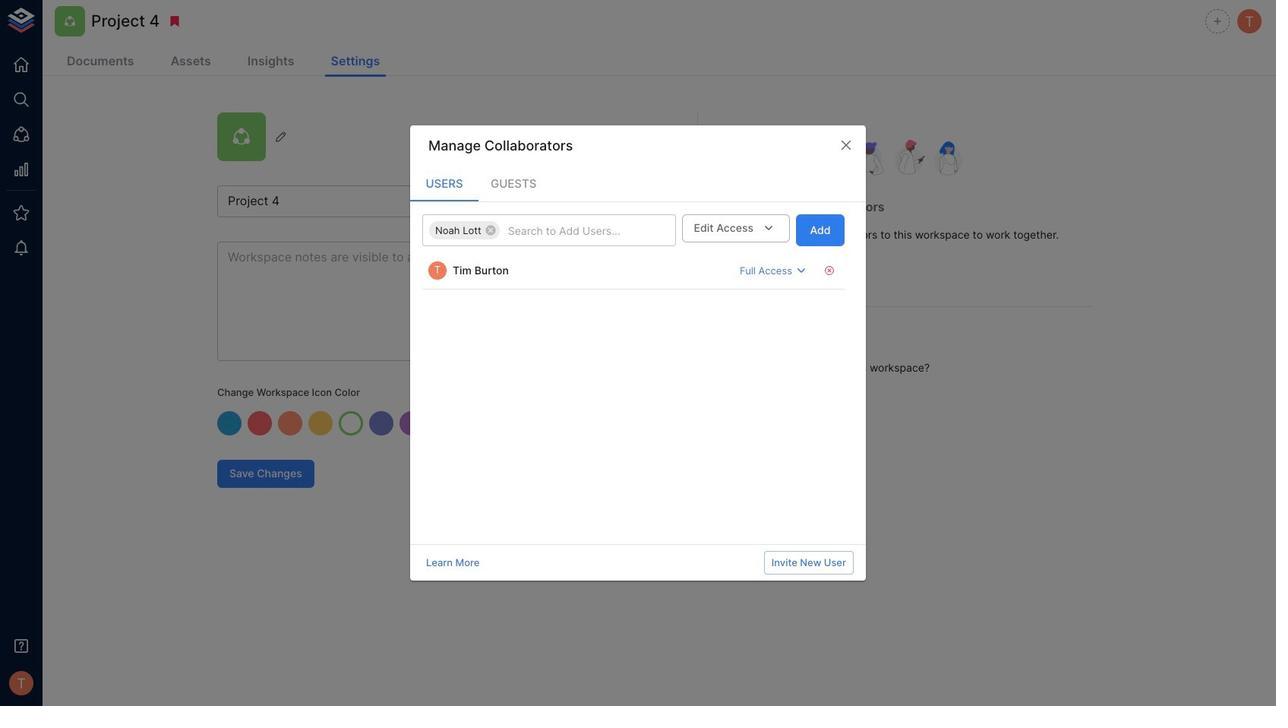 Task type: vqa. For each thing, say whether or not it's contained in the screenshot.
weekly
no



Task type: locate. For each thing, give the bounding box(es) containing it.
Workspace notes are visible to all members and guests. text field
[[217, 242, 649, 361]]

remove bookmark image
[[168, 14, 182, 28]]

dialog
[[410, 126, 866, 581]]

tab list
[[410, 165, 866, 202]]



Task type: describe. For each thing, give the bounding box(es) containing it.
Search to Add Users... text field
[[502, 221, 627, 240]]

Workspace Name text field
[[217, 185, 649, 217]]



